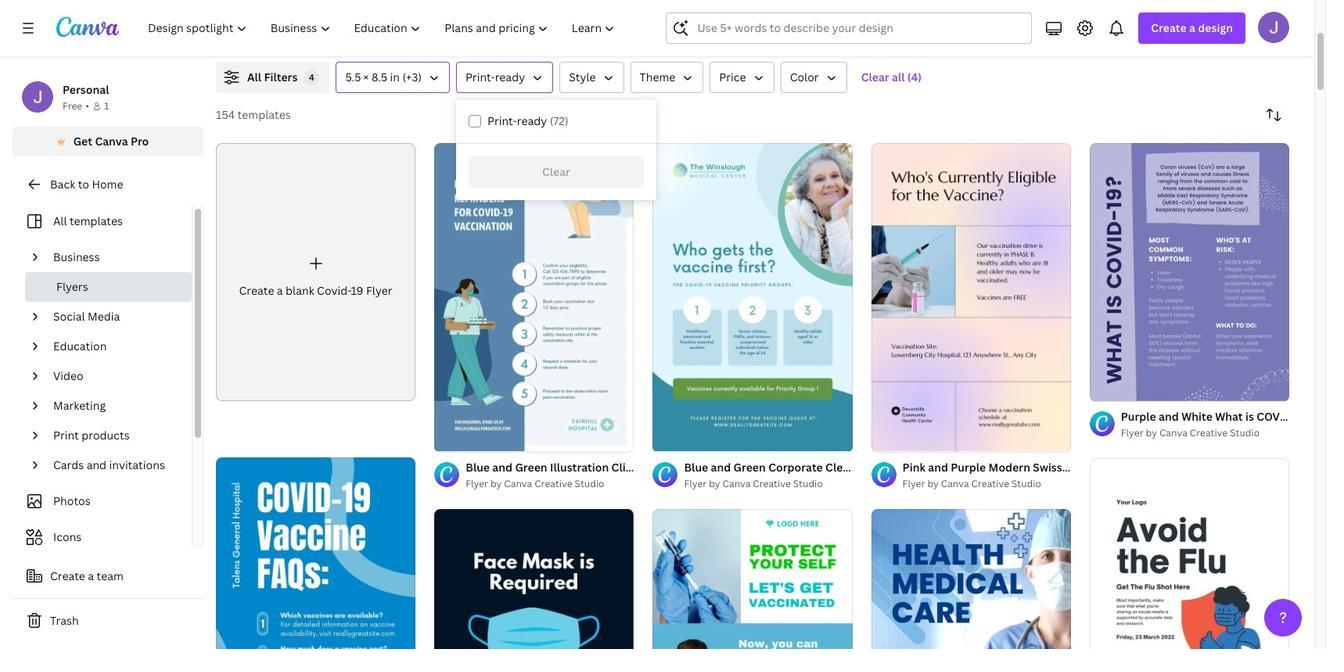 Task type: describe. For each thing, give the bounding box(es) containing it.
print products
[[53, 428, 130, 443]]

flyer by canva creative studio link for the blue modern vaccine flyer image at the bottom of page
[[684, 476, 853, 492]]

creative for blue simple medical care (flyer) image
[[972, 477, 1010, 490]]

clear for clear all (4)
[[862, 70, 890, 85]]

1
[[104, 99, 109, 113]]

what
[[1216, 410, 1244, 425]]

color
[[790, 70, 819, 85]]

create a team
[[50, 569, 124, 584]]

flyer by canva creative studio for blue simple medical care (flyer) image flyer by canva creative studio link
[[903, 477, 1042, 490]]

print- for print-ready (72)
[[488, 114, 517, 128]]

purple and white what is covid flyer link
[[1122, 409, 1322, 426]]

creative for the blue modern vaccine flyer image at the bottom of page
[[753, 477, 791, 490]]

all filters
[[247, 70, 298, 85]]

creative for blue face mask required flyer image
[[535, 477, 573, 490]]

•
[[86, 99, 89, 113]]

trash link
[[13, 606, 204, 637]]

covid
[[1257, 410, 1293, 425]]

print-ready (72)
[[488, 114, 569, 128]]

price button
[[710, 62, 775, 93]]

get
[[73, 134, 92, 149]]

5.5
[[346, 70, 361, 85]]

to
[[78, 177, 89, 192]]

business
[[53, 250, 100, 265]]

white
[[1182, 410, 1213, 425]]

print-ready button
[[456, 62, 554, 93]]

canva for blue face mask required flyer image
[[504, 477, 532, 490]]

(72)
[[550, 114, 569, 128]]

blue and green corporate clean vaccine information general health flyer image
[[653, 143, 853, 452]]

social media
[[53, 309, 120, 324]]

create a design button
[[1139, 13, 1246, 44]]

theme button
[[631, 62, 704, 93]]

canva inside button
[[95, 134, 128, 149]]

purple and white what is covid flyer image
[[1090, 143, 1290, 402]]

by for the blue modern vaccine flyer image at the bottom of page
[[709, 477, 721, 490]]

create a blank covid-19 flyer element
[[216, 143, 416, 402]]

flyer inside create a blank covid-19 flyer element
[[366, 283, 393, 298]]

design
[[1199, 20, 1234, 35]]

and for cards
[[87, 458, 107, 473]]

marketing
[[53, 398, 106, 413]]

blue and green illustration clinical friendly safety and direction general health flyer image
[[435, 143, 634, 452]]

all templates
[[53, 214, 123, 229]]

flyers
[[56, 279, 88, 294]]

filters
[[264, 70, 298, 85]]

clear for clear
[[542, 164, 571, 179]]

personal
[[63, 82, 109, 97]]

blue modern vaccine flyer image
[[653, 509, 853, 650]]

get canva pro
[[73, 134, 149, 149]]

video link
[[47, 362, 182, 391]]

covid-
[[317, 283, 351, 298]]

create for create a blank covid-19 flyer
[[239, 283, 274, 298]]

jacob simon image
[[1259, 12, 1290, 43]]

top level navigation element
[[138, 13, 629, 44]]

purple
[[1122, 410, 1157, 425]]

blank
[[286, 283, 314, 298]]

all templates link
[[22, 207, 182, 236]]

×
[[364, 70, 369, 85]]

create a blank covid-19 flyer
[[239, 283, 393, 298]]

by inside the purple and white what is covid flyer flyer by canva creative studio
[[1147, 427, 1158, 440]]

social media link
[[47, 302, 182, 332]]

flyer by canva creative studio link for blue face mask required flyer image
[[466, 476, 634, 492]]

studio for the blue modern vaccine flyer image at the bottom of page
[[794, 477, 823, 490]]

marketing link
[[47, 391, 182, 421]]

create for create a design
[[1152, 20, 1187, 35]]

19
[[351, 283, 364, 298]]

free •
[[63, 99, 89, 113]]

home
[[92, 177, 123, 192]]

studio for blue face mask required flyer image
[[575, 477, 605, 490]]

8.5
[[372, 70, 388, 85]]

cards
[[53, 458, 84, 473]]

create for create a team
[[50, 569, 85, 584]]

creative inside the purple and white what is covid flyer flyer by canva creative studio
[[1190, 427, 1228, 440]]

154 templates
[[216, 107, 291, 122]]

blue face mask required flyer image
[[435, 509, 634, 650]]

a for design
[[1190, 20, 1196, 35]]

media
[[88, 309, 120, 324]]

a for blank
[[277, 283, 283, 298]]

all
[[892, 70, 905, 85]]

cards and invitations link
[[47, 451, 182, 481]]

clear all (4)
[[862, 70, 922, 85]]

blue and white clean and bold vaccine information general health flyer image
[[216, 458, 416, 650]]

create a team button
[[13, 561, 204, 593]]

blue simple medical care (flyer) image
[[872, 509, 1072, 650]]

all for all filters
[[247, 70, 262, 85]]

photos link
[[22, 487, 182, 517]]

back to home
[[50, 177, 123, 192]]

templates for all templates
[[70, 214, 123, 229]]



Task type: locate. For each thing, give the bounding box(es) containing it.
(+3)
[[403, 70, 422, 85]]

4
[[309, 71, 315, 83]]

1 vertical spatial all
[[53, 214, 67, 229]]

print-ready
[[466, 70, 525, 85]]

create a design
[[1152, 20, 1234, 35]]

purple and white what is covid flyer flyer by canva creative studio
[[1122, 410, 1322, 440]]

studio inside the purple and white what is covid flyer flyer by canva creative studio
[[1231, 427, 1260, 440]]

0 horizontal spatial a
[[88, 569, 94, 584]]

Sort by button
[[1259, 99, 1290, 131]]

ready left the (72) on the left
[[517, 114, 547, 128]]

1 horizontal spatial clear
[[862, 70, 890, 85]]

2 horizontal spatial flyer by canva creative studio
[[903, 477, 1042, 490]]

canva inside the purple and white what is covid flyer flyer by canva creative studio
[[1160, 427, 1188, 440]]

price
[[720, 70, 747, 85]]

pink and purple modern swiss vaccine information general health flyer image
[[872, 143, 1072, 452]]

1 vertical spatial print-
[[488, 114, 517, 128]]

back
[[50, 177, 75, 192]]

invitations
[[109, 458, 165, 473]]

by for blue simple medical care (flyer) image
[[928, 477, 939, 490]]

red blue vaccination flyer image
[[1090, 459, 1290, 650]]

0 vertical spatial templates
[[238, 107, 291, 122]]

trash
[[50, 614, 79, 629]]

icons link
[[22, 523, 182, 553]]

all
[[247, 70, 262, 85], [53, 214, 67, 229]]

creative
[[1190, 427, 1228, 440], [535, 477, 573, 490], [753, 477, 791, 490], [972, 477, 1010, 490]]

by
[[1147, 427, 1158, 440], [491, 477, 502, 490], [709, 477, 721, 490], [928, 477, 939, 490]]

0 horizontal spatial flyer by canva creative studio
[[466, 477, 605, 490]]

create down 'icons' at bottom
[[50, 569, 85, 584]]

create left design
[[1152, 20, 1187, 35]]

cards and invitations
[[53, 458, 165, 473]]

1 horizontal spatial a
[[277, 283, 283, 298]]

0 vertical spatial and
[[1159, 410, 1180, 425]]

pro
[[131, 134, 149, 149]]

flyer by canva creative studio link
[[1122, 426, 1290, 442], [466, 476, 634, 492], [684, 476, 853, 492], [903, 476, 1072, 492]]

(4)
[[908, 70, 922, 85]]

a for team
[[88, 569, 94, 584]]

2 vertical spatial create
[[50, 569, 85, 584]]

print- inside button
[[466, 70, 495, 85]]

and inside the purple and white what is covid flyer flyer by canva creative studio
[[1159, 410, 1180, 425]]

print-
[[466, 70, 495, 85], [488, 114, 517, 128]]

2 flyer by canva creative studio from the left
[[684, 477, 823, 490]]

create a blank covid-19 flyer link
[[216, 143, 416, 402]]

1 vertical spatial a
[[277, 283, 283, 298]]

clear inside button
[[542, 164, 571, 179]]

3 flyer by canva creative studio from the left
[[903, 477, 1042, 490]]

0 horizontal spatial clear
[[542, 164, 571, 179]]

free
[[63, 99, 82, 113]]

ready for print-ready (72)
[[517, 114, 547, 128]]

templates for 154 templates
[[238, 107, 291, 122]]

back to home link
[[13, 169, 204, 200]]

a left team
[[88, 569, 94, 584]]

print
[[53, 428, 79, 443]]

photos
[[53, 494, 91, 509]]

1 vertical spatial clear
[[542, 164, 571, 179]]

1 horizontal spatial create
[[239, 283, 274, 298]]

and left white
[[1159, 410, 1180, 425]]

all left filters
[[247, 70, 262, 85]]

theme
[[640, 70, 676, 85]]

studio for blue simple medical care (flyer) image
[[1012, 477, 1042, 490]]

and for purple
[[1159, 410, 1180, 425]]

1 vertical spatial ready
[[517, 114, 547, 128]]

is
[[1246, 410, 1255, 425]]

clear all (4) button
[[854, 62, 930, 93]]

and
[[1159, 410, 1180, 425], [87, 458, 107, 473]]

products
[[82, 428, 130, 443]]

color button
[[781, 62, 848, 93]]

create
[[1152, 20, 1187, 35], [239, 283, 274, 298], [50, 569, 85, 584]]

2 vertical spatial a
[[88, 569, 94, 584]]

1 vertical spatial and
[[87, 458, 107, 473]]

print products link
[[47, 421, 182, 451]]

canva for the blue modern vaccine flyer image at the bottom of page
[[723, 477, 751, 490]]

flyer by canva creative studio for blue face mask required flyer image flyer by canva creative studio link
[[466, 477, 605, 490]]

1 vertical spatial templates
[[70, 214, 123, 229]]

templates down all filters
[[238, 107, 291, 122]]

flyer by canva creative studio for flyer by canva creative studio link for the blue modern vaccine flyer image at the bottom of page
[[684, 477, 823, 490]]

get canva pro button
[[13, 127, 204, 157]]

0 vertical spatial print-
[[466, 70, 495, 85]]

templates down back to home
[[70, 214, 123, 229]]

templates
[[238, 107, 291, 122], [70, 214, 123, 229]]

ready for print-ready
[[495, 70, 525, 85]]

team
[[97, 569, 124, 584]]

1 flyer by canva creative studio from the left
[[466, 477, 605, 490]]

business link
[[47, 243, 182, 272]]

all for all templates
[[53, 214, 67, 229]]

style button
[[560, 62, 624, 93]]

5.5 × 8.5 in (+3) button
[[336, 62, 450, 93]]

0 horizontal spatial templates
[[70, 214, 123, 229]]

clear button
[[469, 157, 644, 188]]

in
[[390, 70, 400, 85]]

1 horizontal spatial templates
[[238, 107, 291, 122]]

0 vertical spatial clear
[[862, 70, 890, 85]]

education link
[[47, 332, 182, 362]]

canva for blue simple medical care (flyer) image
[[942, 477, 970, 490]]

ready
[[495, 70, 525, 85], [517, 114, 547, 128]]

ready up 'print-ready (72)'
[[495, 70, 525, 85]]

flyer
[[366, 283, 393, 298], [1295, 410, 1322, 425], [1122, 427, 1144, 440], [466, 477, 489, 490], [684, 477, 707, 490], [903, 477, 926, 490]]

style
[[569, 70, 596, 85]]

a left design
[[1190, 20, 1196, 35]]

clear inside button
[[862, 70, 890, 85]]

print- up 'print-ready (72)'
[[466, 70, 495, 85]]

2 horizontal spatial a
[[1190, 20, 1196, 35]]

flyer by canva creative studio link for blue simple medical care (flyer) image
[[903, 476, 1072, 492]]

a left blank
[[277, 283, 283, 298]]

and right cards
[[87, 458, 107, 473]]

education
[[53, 339, 107, 354]]

Search search field
[[698, 13, 1023, 43]]

a
[[1190, 20, 1196, 35], [277, 283, 283, 298], [88, 569, 94, 584]]

1 vertical spatial create
[[239, 283, 274, 298]]

create inside dropdown button
[[1152, 20, 1187, 35]]

social
[[53, 309, 85, 324]]

flyer by canva creative studio link for the red blue vaccination flyer image
[[1122, 426, 1290, 442]]

0 horizontal spatial create
[[50, 569, 85, 584]]

1 horizontal spatial all
[[247, 70, 262, 85]]

1 horizontal spatial flyer by canva creative studio
[[684, 477, 823, 490]]

studio
[[1231, 427, 1260, 440], [575, 477, 605, 490], [794, 477, 823, 490], [1012, 477, 1042, 490]]

print- for print-ready
[[466, 70, 495, 85]]

canva
[[95, 134, 128, 149], [1160, 427, 1188, 440], [504, 477, 532, 490], [723, 477, 751, 490], [942, 477, 970, 490]]

clear left the all
[[862, 70, 890, 85]]

clear
[[862, 70, 890, 85], [542, 164, 571, 179]]

0 vertical spatial a
[[1190, 20, 1196, 35]]

1 horizontal spatial and
[[1159, 410, 1180, 425]]

a inside button
[[88, 569, 94, 584]]

None search field
[[667, 13, 1033, 44]]

print- down print-ready button at the top of the page
[[488, 114, 517, 128]]

clear down the (72) on the left
[[542, 164, 571, 179]]

ready inside button
[[495, 70, 525, 85]]

0 vertical spatial all
[[247, 70, 262, 85]]

a inside dropdown button
[[1190, 20, 1196, 35]]

154
[[216, 107, 235, 122]]

0 vertical spatial ready
[[495, 70, 525, 85]]

all down back
[[53, 214, 67, 229]]

video
[[53, 369, 83, 384]]

0 horizontal spatial and
[[87, 458, 107, 473]]

by for blue face mask required flyer image
[[491, 477, 502, 490]]

create left blank
[[239, 283, 274, 298]]

covid-19 flyers templates image
[[956, 0, 1290, 43]]

4 filter options selected element
[[304, 70, 320, 85]]

5.5 × 8.5 in (+3)
[[346, 70, 422, 85]]

0 vertical spatial create
[[1152, 20, 1187, 35]]

create inside button
[[50, 569, 85, 584]]

0 horizontal spatial all
[[53, 214, 67, 229]]

2 horizontal spatial create
[[1152, 20, 1187, 35]]

icons
[[53, 530, 82, 545]]



Task type: vqa. For each thing, say whether or not it's contained in the screenshot.
Print-ready (72)'s READY
yes



